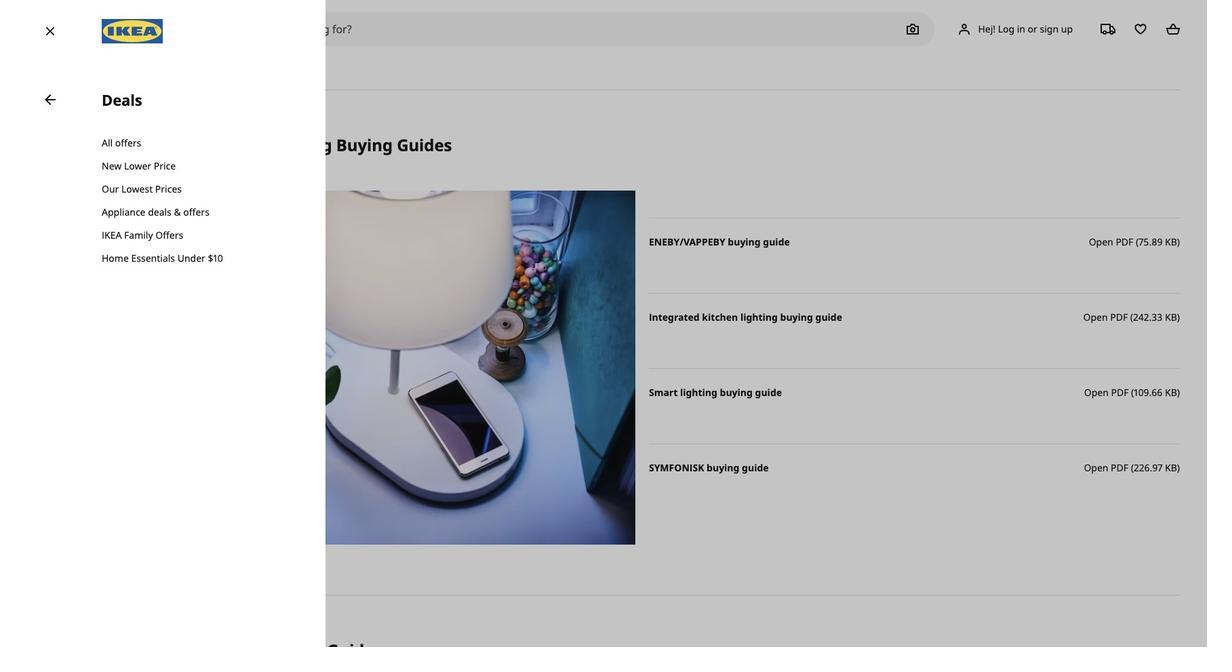 Task type: locate. For each thing, give the bounding box(es) containing it.
lighting
[[741, 311, 778, 324], [680, 386, 718, 399]]

( for 242.33 kb
[[1131, 311, 1134, 324]]

integrated
[[649, 311, 700, 324]]

pdf left 226.97 at the bottom
[[1111, 462, 1129, 475]]

kb
[[1166, 236, 1178, 249], [1166, 311, 1178, 324], [1166, 386, 1178, 399], [1166, 462, 1178, 475]]

0 vertical spatial home
[[104, 133, 152, 156]]

eneby/vappeby
[[649, 236, 726, 249]]

( for 75.89 kb
[[1137, 236, 1139, 249]]

) right 109.66
[[1178, 386, 1181, 399]]

3 ) from the top
[[1178, 386, 1181, 399]]

pdf
[[1116, 236, 1134, 249], [1111, 311, 1129, 324], [1112, 386, 1129, 399], [1111, 462, 1129, 475]]

1 vertical spatial &
[[174, 206, 181, 218]]

buying
[[728, 236, 761, 249], [781, 311, 813, 324], [720, 386, 753, 399], [707, 462, 740, 475]]

up
[[1062, 22, 1073, 35]]

deals
[[148, 206, 172, 218]]

lighting right kitchen
[[741, 311, 778, 324]]

pdf for 226.97
[[1111, 462, 1129, 475]]

open for open pdf ( 109.66 kb )
[[1085, 386, 1109, 399]]

integrated kitchen lighting buying guide
[[649, 311, 843, 324]]

1 horizontal spatial &
[[248, 133, 260, 156]]

smart lighting buying guide
[[649, 386, 782, 399]]

all offers link
[[102, 132, 278, 155]]

kb right 226.97 at the bottom
[[1166, 462, 1178, 475]]

essentials
[[131, 252, 175, 265]]

0 horizontal spatial &
[[174, 206, 181, 218]]

) for 242.33 kb
[[1178, 311, 1181, 324]]

1 vertical spatial home
[[102, 252, 129, 265]]

226.97
[[1134, 462, 1163, 475]]

1 kb from the top
[[1166, 236, 1178, 249]]

family
[[124, 229, 153, 242]]

offers right all in the left of the page
[[115, 136, 141, 149]]

price
[[154, 159, 176, 172]]

kb for 75.89 kb
[[1166, 236, 1178, 249]]

lighting right smart
[[680, 386, 718, 399]]

home up lower
[[104, 133, 152, 156]]

&
[[248, 133, 260, 156], [174, 206, 181, 218]]

0 horizontal spatial offers
[[115, 136, 141, 149]]

shopping bag image
[[1160, 16, 1187, 43]]

pdf left 109.66
[[1112, 386, 1129, 399]]

open for open pdf ( 226.97 kb )
[[1085, 462, 1109, 475]]

1 horizontal spatial offers
[[183, 206, 210, 218]]

) right 75.89
[[1178, 236, 1181, 249]]

) right 242.33
[[1178, 311, 1181, 324]]

deals
[[102, 90, 142, 110]]

hej!
[[979, 22, 996, 35]]

home essentials under $10
[[102, 252, 223, 265]]

symfonisk buying guide
[[649, 462, 769, 475]]

new
[[102, 159, 122, 172]]

home
[[104, 133, 152, 156], [102, 252, 129, 265]]

& left lighting
[[248, 133, 260, 156]]

guide
[[764, 236, 790, 249], [816, 311, 843, 324], [756, 386, 782, 399], [742, 462, 769, 475]]

offers down our lowest prices link
[[183, 206, 210, 218]]

all offers
[[102, 136, 141, 149]]

pdf left 75.89
[[1116, 236, 1134, 249]]

ikea
[[102, 229, 122, 242]]

& right deals
[[174, 206, 181, 218]]

our lowest prices
[[102, 183, 182, 195]]

& inside submenu for deals element
[[174, 206, 181, 218]]

& for offers
[[174, 206, 181, 218]]

home for home essentials under $10
[[102, 252, 129, 265]]

( for 226.97 kb
[[1132, 462, 1134, 475]]

pdf for 109.66
[[1112, 386, 1129, 399]]

home down ikea
[[102, 252, 129, 265]]

3 kb from the top
[[1166, 386, 1178, 399]]

offers inside appliance deals & offers link
[[183, 206, 210, 218]]

electronics
[[156, 133, 244, 156]]

0 vertical spatial &
[[248, 133, 260, 156]]

our lowest prices link
[[102, 178, 278, 201]]

1 ) from the top
[[1178, 236, 1181, 249]]

open left 242.33
[[1084, 311, 1108, 324]]

0 vertical spatial lighting
[[741, 311, 778, 324]]

(
[[1137, 236, 1139, 249], [1131, 311, 1134, 324], [1132, 386, 1135, 399], [1132, 462, 1134, 475]]

offers
[[115, 136, 141, 149], [183, 206, 210, 218]]

75.89
[[1139, 236, 1163, 249]]

eneby/vappeby buying guide
[[649, 236, 790, 249]]

ikea logotype, go to start page image
[[102, 19, 163, 43]]

2 ) from the top
[[1178, 311, 1181, 324]]

new lower price link
[[102, 155, 278, 178]]

all
[[102, 136, 113, 149]]

kitchen
[[703, 311, 738, 324]]

pdf left 242.33
[[1111, 311, 1129, 324]]

new lower price
[[102, 159, 176, 172]]

kb right 242.33
[[1166, 311, 1178, 324]]

2 kb from the top
[[1166, 311, 1178, 324]]

open pdf ( 109.66 kb )
[[1085, 386, 1181, 399]]

1 vertical spatial lighting
[[680, 386, 718, 399]]

4 kb from the top
[[1166, 462, 1178, 475]]

open left 226.97 at the bottom
[[1085, 462, 1109, 475]]

symfonisk
[[649, 462, 705, 475]]

open left 109.66
[[1085, 386, 1109, 399]]

pdf for 242.33
[[1111, 311, 1129, 324]]

kb right 75.89
[[1166, 236, 1178, 249]]

in
[[1018, 22, 1026, 35]]

home essentials under $10 link
[[102, 247, 278, 270]]

) for 226.97 kb
[[1178, 462, 1181, 475]]

our
[[102, 183, 119, 195]]

0 vertical spatial offers
[[115, 136, 141, 149]]

) for 75.89 kb
[[1178, 236, 1181, 249]]

track order image
[[1095, 16, 1122, 43]]

open pdf ( 242.33 kb )
[[1084, 311, 1181, 324]]

sign
[[1041, 22, 1059, 35]]

hej! log in or sign up
[[979, 22, 1073, 35]]

open
[[1089, 236, 1114, 249], [1084, 311, 1108, 324], [1085, 386, 1109, 399], [1085, 462, 1109, 475]]

hej! log in or sign up link
[[941, 16, 1090, 43]]

) right 226.97 at the bottom
[[1178, 462, 1181, 475]]

submenu for deals element
[[102, 110, 278, 292]]

home for home electronics & lighting buying guides
[[104, 133, 152, 156]]

kb right 109.66
[[1166, 386, 1178, 399]]

None search field
[[187, 12, 935, 46]]

prices
[[155, 183, 182, 195]]

1 vertical spatial offers
[[183, 206, 210, 218]]

)
[[1178, 236, 1181, 249], [1178, 311, 1181, 324], [1178, 386, 1181, 399], [1178, 462, 1181, 475]]

home inside submenu for deals element
[[102, 252, 129, 265]]

4 ) from the top
[[1178, 462, 1181, 475]]

kb for 109.66 kb
[[1166, 386, 1178, 399]]

open left 75.89
[[1089, 236, 1114, 249]]



Task type: vqa. For each thing, say whether or not it's contained in the screenshot.
seller
no



Task type: describe. For each thing, give the bounding box(es) containing it.
smart
[[649, 386, 678, 399]]

ikea family offers
[[102, 229, 183, 242]]

242.33
[[1134, 311, 1163, 324]]

offers
[[156, 229, 183, 242]]

favorites image
[[1128, 16, 1155, 43]]

open pdf ( 75.89 kb )
[[1089, 236, 1181, 249]]

log
[[999, 22, 1015, 35]]

appliance
[[102, 206, 146, 218]]

home electronics & lighting buying guides
[[104, 133, 452, 156]]

ikea family offers link
[[102, 224, 278, 247]]

1 horizontal spatial lighting
[[741, 311, 778, 324]]

under
[[178, 252, 206, 265]]

) for 109.66 kb
[[1178, 386, 1181, 399]]

appliance deals & offers
[[102, 206, 210, 218]]

lower
[[124, 159, 151, 172]]

offers inside all offers link
[[115, 136, 141, 149]]

0 horizontal spatial lighting
[[680, 386, 718, 399]]

$10
[[208, 252, 223, 265]]

open for open pdf ( 75.89 kb )
[[1089, 236, 1114, 249]]

& for lighting
[[248, 133, 260, 156]]

appliance deals & offers link
[[102, 201, 278, 224]]

open pdf ( 226.97 kb )
[[1085, 462, 1181, 475]]

pdf for 75.89
[[1116, 236, 1134, 249]]

or
[[1028, 22, 1038, 35]]

open for open pdf ( 242.33 kb )
[[1084, 311, 1108, 324]]

kb for 242.33 kb
[[1166, 311, 1178, 324]]

lowest
[[121, 183, 153, 195]]

buying
[[336, 133, 393, 156]]

109.66
[[1135, 386, 1163, 399]]

kb for 226.97 kb
[[1166, 462, 1178, 475]]

( for 109.66 kb
[[1132, 386, 1135, 399]]

guides
[[397, 133, 452, 156]]

lighting
[[265, 133, 332, 156]]



